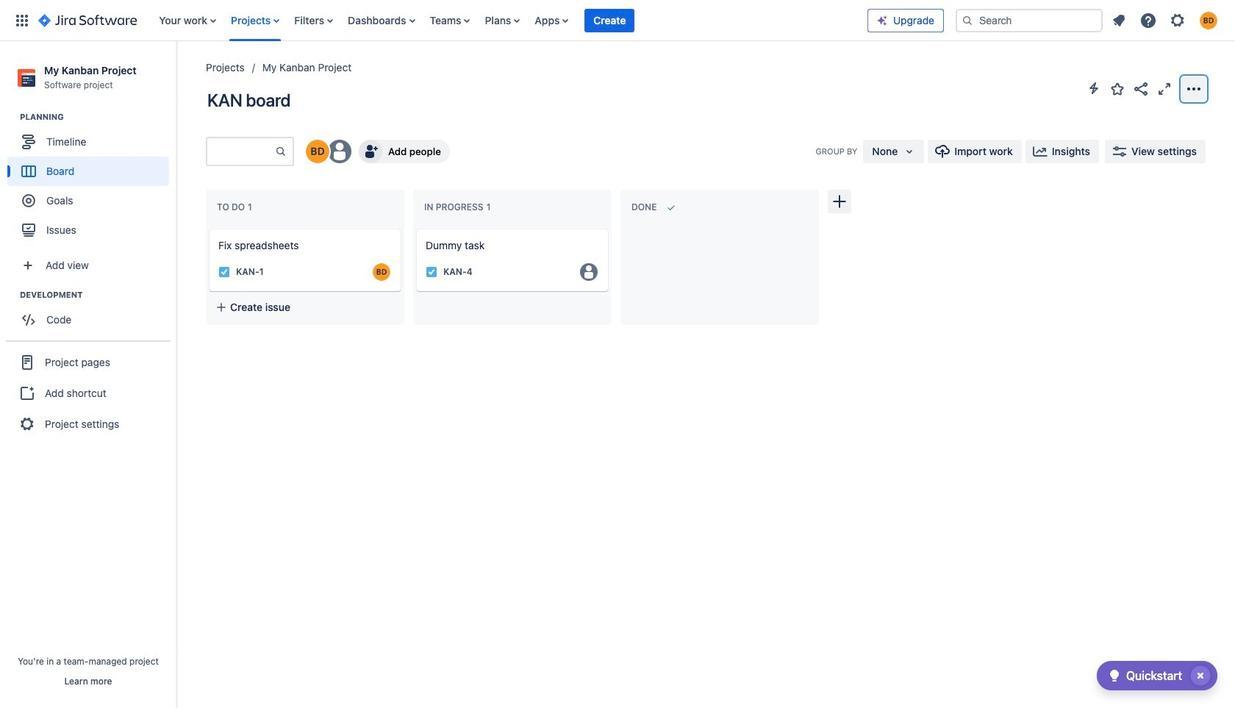 Task type: locate. For each thing, give the bounding box(es) containing it.
task image
[[219, 266, 230, 278]]

group for the development image
[[7, 289, 176, 339]]

0 vertical spatial group
[[7, 111, 176, 250]]

1 horizontal spatial list
[[1107, 7, 1227, 33]]

jira software image
[[38, 11, 137, 29], [38, 11, 137, 29]]

Search this board text field
[[207, 138, 275, 165]]

1 heading from the top
[[20, 111, 176, 123]]

heading
[[20, 111, 176, 123], [20, 289, 176, 301]]

search image
[[962, 14, 974, 26]]

list
[[152, 0, 868, 41], [1107, 7, 1227, 33]]

settings image
[[1170, 11, 1187, 29]]

primary element
[[9, 0, 868, 41]]

group for planning icon
[[7, 111, 176, 250]]

star kan board image
[[1109, 80, 1127, 97]]

list item
[[585, 0, 635, 41]]

2 vertical spatial group
[[6, 341, 171, 445]]

check image
[[1106, 667, 1124, 685]]

sidebar element
[[0, 41, 177, 708]]

0 horizontal spatial list
[[152, 0, 868, 41]]

to do element
[[217, 202, 255, 213]]

0 vertical spatial heading
[[20, 111, 176, 123]]

automations menu button icon image
[[1086, 79, 1104, 97]]

1 vertical spatial heading
[[20, 289, 176, 301]]

None search field
[[956, 8, 1104, 32]]

group
[[7, 111, 176, 250], [7, 289, 176, 339], [6, 341, 171, 445]]

1 vertical spatial group
[[7, 289, 176, 339]]

2 heading from the top
[[20, 289, 176, 301]]

appswitcher icon image
[[13, 11, 31, 29]]

create issue image
[[407, 219, 425, 237]]

Search field
[[956, 8, 1104, 32]]

banner
[[0, 0, 1236, 41]]



Task type: vqa. For each thing, say whether or not it's contained in the screenshot.
the rightmost list
yes



Task type: describe. For each thing, give the bounding box(es) containing it.
planning image
[[2, 108, 20, 126]]

notifications image
[[1111, 11, 1129, 29]]

sidebar navigation image
[[160, 59, 193, 88]]

enter full screen image
[[1157, 80, 1174, 97]]

create issue image
[[199, 219, 217, 237]]

development image
[[2, 286, 20, 304]]

heading for "group" related to planning icon
[[20, 111, 176, 123]]

create column image
[[831, 193, 849, 210]]

view settings image
[[1112, 143, 1129, 160]]

your profile and settings image
[[1201, 11, 1218, 29]]

add people image
[[362, 143, 380, 160]]

more actions image
[[1186, 80, 1204, 97]]

goal image
[[22, 194, 35, 208]]

dismiss quickstart image
[[1190, 664, 1213, 688]]

heading for the development image "group"
[[20, 289, 176, 301]]

in progress element
[[425, 202, 494, 213]]

task image
[[426, 266, 438, 278]]

help image
[[1140, 11, 1158, 29]]

import image
[[935, 143, 952, 160]]



